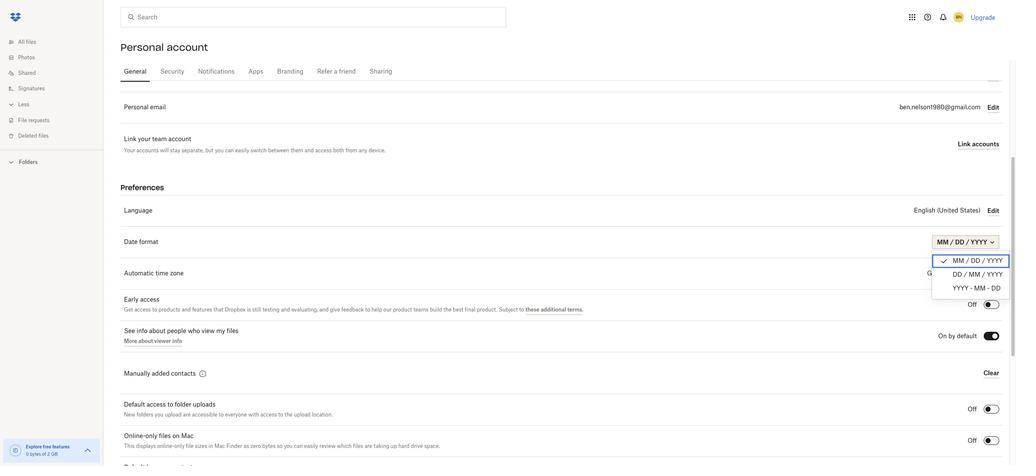 Task type: describe. For each thing, give the bounding box(es) containing it.
folder
[[175, 402, 191, 408]]

access for default access to folder uploads new folders you upload are accessible to everyone with access to the upload location.
[[147, 402, 166, 408]]

general tab
[[121, 62, 150, 82]]

to up the "online-only files on mac this displays online-only file sizes in mac finder as zero bytes so you can easily review which files are taking up hard drive space."
[[278, 412, 283, 418]]

0 vertical spatial mac
[[181, 434, 194, 440]]

with
[[248, 412, 259, 418]]

online-only files on mac this displays online-only file sizes in mac finder as zero bytes so you can easily review which files are taking up hard drive space.
[[124, 434, 440, 449]]

all
[[18, 40, 25, 45]]

1 horizontal spatial mac
[[214, 444, 225, 449]]

still
[[252, 307, 261, 312]]

email
[[150, 105, 166, 111]]

yyyy for dd / mm / yyyy
[[987, 272, 1003, 278]]

english
[[914, 208, 935, 214]]

0 vertical spatial features
[[192, 307, 212, 312]]

both
[[333, 147, 344, 154]]

any
[[359, 147, 367, 154]]

2 vertical spatial dd
[[991, 286, 1001, 292]]

date format
[[124, 239, 158, 245]]

hard
[[398, 444, 409, 449]]

space.
[[424, 444, 440, 449]]

files right deleted
[[39, 133, 49, 139]]

file requests
[[18, 118, 49, 123]]

can inside the "online-only files on mac this displays online-only file sizes in mac finder as zero bytes so you can easily review which files are taking up hard drive space."
[[294, 444, 303, 449]]

0 vertical spatial you
[[215, 147, 224, 154]]

personal for personal email
[[124, 105, 149, 111]]

products
[[159, 307, 180, 312]]

access for early access
[[140, 297, 159, 303]]

this
[[124, 444, 135, 449]]

deleted files link
[[7, 128, 103, 144]]

contacts
[[171, 371, 196, 377]]

testing
[[263, 307, 280, 312]]

2 upload from the left
[[294, 412, 311, 418]]

1 vertical spatial dd
[[953, 272, 962, 278]]

personal for personal account
[[121, 41, 164, 53]]

folders
[[137, 412, 153, 418]]

will
[[160, 147, 169, 154]]

english (united states)
[[914, 208, 981, 214]]

bytes inside explore free features 0 bytes of 2 gb
[[30, 452, 41, 457]]

evaluating,
[[292, 307, 318, 312]]

upgrade
[[971, 14, 995, 21]]

product
[[393, 307, 412, 312]]

branding tab
[[274, 62, 307, 82]]

my
[[216, 328, 225, 334]]

subject
[[499, 307, 518, 312]]

taking
[[374, 444, 389, 449]]

review
[[320, 444, 336, 449]]

file
[[186, 444, 193, 449]]

to left help
[[365, 307, 370, 312]]

up
[[391, 444, 397, 449]]

less image
[[7, 100, 15, 109]]

link your team account
[[124, 136, 191, 143]]

dropbox
[[225, 307, 245, 312]]

05:00
[[944, 271, 961, 277]]

to left folder at the bottom left
[[167, 402, 173, 408]]

0 horizontal spatial only
[[146, 434, 157, 440]]

who
[[188, 328, 200, 334]]

apps tab
[[245, 62, 267, 82]]

shared
[[18, 71, 36, 76]]

security
[[160, 69, 184, 75]]

1 horizontal spatial the
[[444, 307, 451, 312]]

mm inside mm / dd / yyyy radio item
[[953, 258, 964, 264]]

deleted files
[[18, 133, 49, 139]]

on
[[172, 434, 180, 440]]

mm for /
[[969, 272, 980, 278]]

dropbox image
[[7, 9, 24, 26]]

on by default
[[938, 334, 977, 340]]

a
[[334, 69, 337, 75]]

friend
[[339, 69, 356, 75]]

dd / mm / yyyy
[[953, 272, 1003, 278]]

so
[[277, 444, 282, 449]]

build
[[430, 307, 442, 312]]

list containing all files
[[0, 29, 103, 150]]

all files link
[[7, 34, 103, 50]]

1 vertical spatial only
[[174, 444, 185, 449]]

displays
[[136, 444, 156, 449]]

(united
[[937, 208, 958, 214]]

accounts
[[136, 147, 159, 154]]

refer a friend
[[317, 69, 356, 75]]

are inside default access to folder uploads new folders you upload are accessible to everyone with access to the upload location.
[[183, 412, 191, 418]]

added
[[152, 371, 170, 377]]

by
[[949, 334, 955, 340]]

ben.nelson1980@gmail.com
[[899, 105, 981, 111]]

shared link
[[7, 65, 103, 81]]

zero
[[250, 444, 261, 449]]

your accounts will stay separate, but you can easily switch between them and access both from any device.
[[124, 147, 386, 154]]

your
[[138, 136, 151, 143]]

from
[[346, 147, 357, 154]]

signatures
[[18, 86, 45, 91]]

and right them
[[305, 147, 314, 154]]

our
[[383, 307, 392, 312]]

off for uploads
[[968, 407, 977, 413]]

1 upload from the left
[[165, 412, 182, 418]]

dd inside radio item
[[971, 258, 980, 264]]

location.
[[312, 412, 333, 418]]

new
[[124, 412, 135, 418]]

info
[[137, 328, 147, 334]]

photos link
[[7, 50, 103, 65]]

default
[[957, 334, 977, 340]]

see info about people who view my files
[[124, 328, 239, 334]]

1 - from the left
[[970, 286, 973, 292]]

automatic
[[124, 271, 154, 277]]

product.
[[477, 307, 497, 312]]



Task type: locate. For each thing, give the bounding box(es) containing it.
0 vertical spatial only
[[146, 434, 157, 440]]

default
[[124, 402, 145, 408]]

0 vertical spatial account
[[167, 41, 208, 53]]

sharing tab
[[366, 62, 396, 82]]

default access to folder uploads new folders you upload are accessible to everyone with access to the upload location.
[[124, 402, 333, 418]]

2 off from the top
[[968, 407, 977, 413]]

bytes
[[262, 444, 276, 449], [30, 452, 41, 457]]

1 horizontal spatial only
[[174, 444, 185, 449]]

you right but
[[215, 147, 224, 154]]

that
[[214, 307, 223, 312]]

mm / dd / yyyy
[[953, 258, 1003, 264]]

features left that
[[192, 307, 212, 312]]

1 vertical spatial yyyy
[[987, 272, 1003, 278]]

mm up 05:00
[[953, 258, 964, 264]]

0 vertical spatial can
[[225, 147, 234, 154]]

file requests link
[[7, 113, 103, 128]]

yyyy
[[987, 258, 1003, 264], [987, 272, 1003, 278], [953, 286, 969, 292]]

help
[[371, 307, 382, 312]]

1 vertical spatial are
[[365, 444, 372, 449]]

can right so
[[294, 444, 303, 449]]

are
[[183, 412, 191, 418], [365, 444, 372, 449]]

notifications tab
[[195, 62, 238, 82]]

yyyy down 05:00
[[953, 286, 969, 292]]

1 vertical spatial features
[[52, 444, 70, 449]]

upload down folder at the bottom left
[[165, 412, 182, 418]]

mm up yyyy - mm - dd
[[969, 272, 980, 278]]

2 vertical spatial you
[[284, 444, 293, 449]]

gmt-
[[927, 271, 944, 277]]

time
[[155, 271, 168, 277]]

files right which at the bottom of the page
[[353, 444, 363, 449]]

between
[[268, 147, 289, 154]]

easily left "switch"
[[235, 147, 249, 154]]

folders button
[[0, 155, 103, 168]]

only left file
[[174, 444, 185, 449]]

files up the online-
[[159, 434, 171, 440]]

deleted
[[18, 133, 37, 139]]

0 vertical spatial off
[[968, 302, 977, 308]]

0 vertical spatial bytes
[[262, 444, 276, 449]]

dd up dd / mm / yyyy
[[971, 258, 980, 264]]

1 vertical spatial on
[[938, 334, 947, 340]]

dd down dd / mm / yyyy
[[991, 286, 1001, 292]]

easily inside the "online-only files on mac this displays online-only file sizes in mac finder as zero bytes so you can easily review which files are taking up hard drive space."
[[304, 444, 318, 449]]

0 horizontal spatial easily
[[235, 147, 249, 154]]

view
[[202, 328, 215, 334]]

account up stay
[[168, 136, 191, 143]]

to left everyone
[[219, 412, 224, 418]]

the inside default access to folder uploads new folders you upload are accessible to everyone with access to the upload location.
[[285, 412, 292, 418]]

1 vertical spatial mac
[[214, 444, 225, 449]]

format
[[139, 239, 158, 245]]

1 vertical spatial account
[[168, 136, 191, 143]]

1 horizontal spatial -
[[987, 286, 990, 292]]

teams
[[413, 307, 428, 312]]

states)
[[960, 208, 981, 214]]

0 vertical spatial mm
[[953, 258, 964, 264]]

tab list containing general
[[121, 60, 1003, 82]]

yyyy down mm / dd / yyyy
[[987, 272, 1003, 278]]

sizes
[[195, 444, 207, 449]]

1 off from the top
[[968, 302, 977, 308]]

mac right the in
[[214, 444, 225, 449]]

photos
[[18, 55, 35, 60]]

date
[[124, 239, 138, 245]]

accessible
[[192, 412, 217, 418]]

feedback
[[341, 307, 364, 312]]

off for mac
[[968, 438, 977, 444]]

mm for -
[[974, 286, 986, 292]]

bytes left so
[[262, 444, 276, 449]]

device.
[[369, 147, 386, 154]]

get access to products and features that dropbox is still testing and evaluating, and give feedback to help our product teams build the best final product. subject to
[[124, 307, 525, 312]]

3 off from the top
[[968, 438, 977, 444]]

access right the early
[[140, 297, 159, 303]]

bytes inside the "online-only files on mac this displays online-only file sizes in mac finder as zero bytes so you can easily review which files are taking up hard drive space."
[[262, 444, 276, 449]]

mm down dd / mm / yyyy
[[974, 286, 986, 292]]

0 horizontal spatial upload
[[165, 412, 182, 418]]

you inside the "online-only files on mac this displays online-only file sizes in mac finder as zero bytes so you can easily review which files are taking up hard drive space."
[[284, 444, 293, 449]]

on
[[968, 271, 977, 277], [938, 334, 947, 340]]

online-
[[124, 434, 146, 440]]

get
[[124, 307, 133, 312]]

0 vertical spatial yyyy
[[987, 258, 1003, 264]]

0 vertical spatial the
[[444, 307, 451, 312]]

1 vertical spatial personal
[[124, 105, 149, 111]]

final
[[465, 307, 476, 312]]

2 vertical spatial mm
[[974, 286, 986, 292]]

on for on by default
[[938, 334, 947, 340]]

mm / dd / yyyy radio item
[[932, 254, 1010, 268]]

team
[[152, 136, 167, 143]]

features up the gb
[[52, 444, 70, 449]]

your
[[124, 147, 135, 154]]

files
[[26, 40, 36, 45], [39, 133, 49, 139], [227, 328, 239, 334], [159, 434, 171, 440], [353, 444, 363, 449]]

2 horizontal spatial you
[[284, 444, 293, 449]]

files right the all
[[26, 40, 36, 45]]

you
[[215, 147, 224, 154], [155, 412, 163, 418], [284, 444, 293, 449]]

all files
[[18, 40, 36, 45]]

on left by
[[938, 334, 947, 340]]

1 vertical spatial mm
[[969, 272, 980, 278]]

requests
[[28, 118, 49, 123]]

1 horizontal spatial features
[[192, 307, 212, 312]]

0 horizontal spatial are
[[183, 412, 191, 418]]

0 vertical spatial are
[[183, 412, 191, 418]]

yyyy - mm - dd
[[953, 286, 1001, 292]]

but
[[205, 147, 214, 154]]

-
[[970, 286, 973, 292], [987, 286, 990, 292]]

are down folder at the bottom left
[[183, 412, 191, 418]]

yyyy for mm / dd / yyyy
[[987, 258, 1003, 264]]

access for get access to products and features that dropbox is still testing and evaluating, and give feedback to help our product teams build the best final product. subject to
[[134, 307, 151, 312]]

only up displays
[[146, 434, 157, 440]]

less
[[18, 102, 29, 107]]

dd
[[971, 258, 980, 264], [953, 272, 962, 278], [991, 286, 1001, 292]]

preferences
[[121, 183, 164, 192]]

security tab
[[157, 62, 188, 82]]

2
[[47, 452, 50, 457]]

quota usage element
[[9, 444, 22, 458]]

everyone
[[225, 412, 247, 418]]

2 - from the left
[[987, 286, 990, 292]]

and left give
[[319, 307, 329, 312]]

1 horizontal spatial dd
[[971, 258, 980, 264]]

notifications
[[198, 69, 235, 75]]

which
[[337, 444, 352, 449]]

mac up file
[[181, 434, 194, 440]]

2 vertical spatial off
[[968, 438, 977, 444]]

can right but
[[225, 147, 234, 154]]

finder
[[226, 444, 242, 449]]

1 vertical spatial the
[[285, 412, 292, 418]]

0 horizontal spatial you
[[155, 412, 163, 418]]

personal left email at top
[[124, 105, 149, 111]]

0 horizontal spatial features
[[52, 444, 70, 449]]

to left products at the bottom
[[152, 307, 157, 312]]

early
[[124, 297, 138, 303]]

name
[[124, 73, 141, 79]]

personal up general tab
[[121, 41, 164, 53]]

0 vertical spatial on
[[968, 271, 977, 277]]

1 horizontal spatial upload
[[294, 412, 311, 418]]

and right testing
[[281, 307, 290, 312]]

1 vertical spatial bytes
[[30, 452, 41, 457]]

early access
[[124, 297, 159, 303]]

personal account
[[121, 41, 208, 53]]

0 horizontal spatial -
[[970, 286, 973, 292]]

2 horizontal spatial dd
[[991, 286, 1001, 292]]

people
[[167, 328, 186, 334]]

files right my
[[227, 328, 239, 334]]

account up 'security' tab
[[167, 41, 208, 53]]

account
[[167, 41, 208, 53], [168, 136, 191, 143]]

only
[[146, 434, 157, 440], [174, 444, 185, 449]]

apps
[[248, 69, 263, 75]]

link
[[124, 136, 136, 143]]

1 vertical spatial easily
[[304, 444, 318, 449]]

0 horizontal spatial on
[[938, 334, 947, 340]]

access left both
[[315, 147, 332, 154]]

easily left review
[[304, 444, 318, 449]]

personal email
[[124, 105, 166, 111]]

0 horizontal spatial the
[[285, 412, 292, 418]]

and right products at the bottom
[[182, 307, 191, 312]]

you right so
[[284, 444, 293, 449]]

switch
[[251, 147, 267, 154]]

refer
[[317, 69, 332, 75]]

access down early access
[[134, 307, 151, 312]]

list
[[0, 29, 103, 150]]

tab list
[[121, 60, 1003, 82]]

best
[[453, 307, 463, 312]]

1 vertical spatial off
[[968, 407, 977, 413]]

you inside default access to folder uploads new folders you upload are accessible to everyone with access to the upload location.
[[155, 412, 163, 418]]

on for on
[[968, 271, 977, 277]]

upload left location.
[[294, 412, 311, 418]]

1 horizontal spatial easily
[[304, 444, 318, 449]]

explore free features 0 bytes of 2 gb
[[26, 444, 70, 457]]

to right subject at the bottom
[[519, 307, 524, 312]]

0 vertical spatial easily
[[235, 147, 249, 154]]

0 horizontal spatial bytes
[[30, 452, 41, 457]]

1 vertical spatial can
[[294, 444, 303, 449]]

1 horizontal spatial you
[[215, 147, 224, 154]]

1 horizontal spatial can
[[294, 444, 303, 449]]

0 horizontal spatial can
[[225, 147, 234, 154]]

off
[[968, 302, 977, 308], [968, 407, 977, 413], [968, 438, 977, 444]]

sharing
[[370, 69, 392, 75]]

the up the "online-only files on mac this displays online-only file sizes in mac finder as zero bytes so you can easily review which files are taking up hard drive space."
[[285, 412, 292, 418]]

0
[[26, 452, 29, 457]]

dd down mm / dd / yyyy radio item
[[953, 272, 962, 278]]

are left "taking"
[[365, 444, 372, 449]]

in
[[208, 444, 213, 449]]

0 horizontal spatial mac
[[181, 434, 194, 440]]

you right folders
[[155, 412, 163, 418]]

0 vertical spatial dd
[[971, 258, 980, 264]]

0 horizontal spatial dd
[[953, 272, 962, 278]]

1 vertical spatial you
[[155, 412, 163, 418]]

0 vertical spatial personal
[[121, 41, 164, 53]]

1 horizontal spatial are
[[365, 444, 372, 449]]

separate,
[[182, 147, 204, 154]]

yyyy inside radio item
[[987, 258, 1003, 264]]

access up folders
[[147, 402, 166, 408]]

give
[[330, 307, 340, 312]]

2 vertical spatial yyyy
[[953, 286, 969, 292]]

on down mm / dd / yyyy radio item
[[968, 271, 977, 277]]

upload
[[165, 412, 182, 418], [294, 412, 311, 418]]

yyyy up dd / mm / yyyy
[[987, 258, 1003, 264]]

general
[[124, 69, 147, 75]]

are inside the "online-only files on mac this displays online-only file sizes in mac finder as zero bytes so you can easily review which files are taking up hard drive space."
[[365, 444, 372, 449]]

explore
[[26, 444, 42, 449]]

1 horizontal spatial bytes
[[262, 444, 276, 449]]

the left best
[[444, 307, 451, 312]]

refer a friend tab
[[314, 62, 359, 82]]

features inside explore free features 0 bytes of 2 gb
[[52, 444, 70, 449]]

bytes down explore
[[30, 452, 41, 457]]

manually
[[124, 371, 150, 377]]

access right with at the bottom of page
[[260, 412, 277, 418]]

1 horizontal spatial on
[[968, 271, 977, 277]]

folders
[[19, 159, 38, 165]]



Task type: vqa. For each thing, say whether or not it's contained in the screenshot.
Refer
yes



